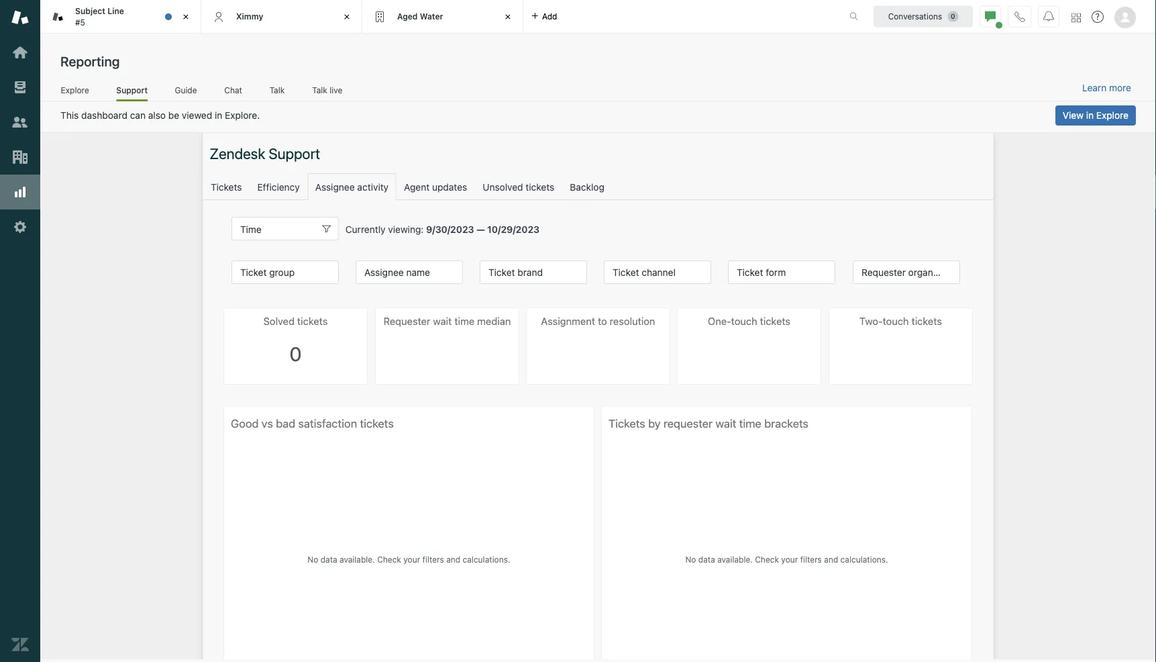 Task type: locate. For each thing, give the bounding box(es) containing it.
ximmy tab
[[201, 0, 363, 34]]

get help image
[[1092, 11, 1105, 23]]

tab containing subject line
[[40, 0, 201, 34]]

close image
[[179, 10, 193, 24], [340, 10, 354, 24]]

explore inside button
[[1097, 110, 1129, 121]]

viewed
[[182, 110, 212, 121]]

live
[[330, 85, 343, 95]]

aged water
[[398, 12, 444, 21]]

1 talk from the left
[[270, 85, 285, 95]]

learn
[[1083, 82, 1107, 93]]

explore
[[61, 85, 89, 95], [1097, 110, 1129, 121]]

view
[[1063, 110, 1084, 121]]

line
[[108, 6, 124, 16]]

view in explore
[[1063, 110, 1129, 121]]

aged water tab
[[363, 0, 524, 34]]

1 close image from the left
[[179, 10, 193, 24]]

1 in from the left
[[1087, 110, 1095, 121]]

zendesk products image
[[1072, 13, 1082, 22]]

1 horizontal spatial talk
[[312, 85, 328, 95]]

1 horizontal spatial close image
[[340, 10, 354, 24]]

1 horizontal spatial in
[[1087, 110, 1095, 121]]

learn more link
[[1083, 82, 1132, 94]]

talk live link
[[312, 85, 343, 99]]

button displays agent's chat status as online. image
[[986, 11, 996, 22]]

tab
[[40, 0, 201, 34]]

also
[[148, 110, 166, 121]]

close image inside tab
[[179, 10, 193, 24]]

talk left "live"
[[312, 85, 328, 95]]

0 horizontal spatial in
[[215, 110, 222, 121]]

2 talk from the left
[[312, 85, 328, 95]]

add
[[543, 12, 558, 21]]

close image left aged
[[340, 10, 354, 24]]

reporting
[[60, 53, 120, 69]]

in
[[1087, 110, 1095, 121], [215, 110, 222, 121]]

water
[[420, 12, 444, 21]]

subject line #5
[[75, 6, 124, 27]]

talk right chat
[[270, 85, 285, 95]]

view in explore button
[[1056, 105, 1137, 126]]

0 horizontal spatial explore
[[61, 85, 89, 95]]

subject
[[75, 6, 105, 16]]

explore link
[[60, 85, 90, 99]]

add button
[[524, 0, 566, 33]]

close image left ximmy
[[179, 10, 193, 24]]

more
[[1110, 82, 1132, 93]]

aged
[[398, 12, 418, 21]]

in right viewed
[[215, 110, 222, 121]]

talk inside "link"
[[270, 85, 285, 95]]

talk for talk live
[[312, 85, 328, 95]]

can
[[130, 110, 146, 121]]

2 close image from the left
[[340, 10, 354, 24]]

organizations image
[[11, 148, 29, 166]]

in right view
[[1087, 110, 1095, 121]]

0 horizontal spatial close image
[[179, 10, 193, 24]]

0 vertical spatial explore
[[61, 85, 89, 95]]

1 horizontal spatial explore
[[1097, 110, 1129, 121]]

talk live
[[312, 85, 343, 95]]

conversations button
[[874, 6, 974, 27]]

1 vertical spatial explore
[[1097, 110, 1129, 121]]

0 horizontal spatial talk
[[270, 85, 285, 95]]

guide
[[175, 85, 197, 95]]

explore up this
[[61, 85, 89, 95]]

explore down learn more link
[[1097, 110, 1129, 121]]

talk
[[270, 85, 285, 95], [312, 85, 328, 95]]

zendesk image
[[11, 636, 29, 653]]

2 in from the left
[[215, 110, 222, 121]]



Task type: describe. For each thing, give the bounding box(es) containing it.
notifications image
[[1044, 11, 1055, 22]]

this
[[60, 110, 79, 121]]

views image
[[11, 79, 29, 96]]

ximmy
[[236, 12, 263, 21]]

talk for talk
[[270, 85, 285, 95]]

#5
[[75, 17, 85, 27]]

in inside button
[[1087, 110, 1095, 121]]

talk link
[[269, 85, 285, 99]]

close image
[[502, 10, 515, 24]]

get started image
[[11, 44, 29, 61]]

this dashboard can also be viewed in explore.
[[60, 110, 260, 121]]

chat link
[[224, 85, 243, 99]]

learn more
[[1083, 82, 1132, 93]]

explore.
[[225, 110, 260, 121]]

tabs tab list
[[40, 0, 836, 34]]

conversations
[[889, 12, 943, 21]]

be
[[168, 110, 179, 121]]

reporting image
[[11, 183, 29, 201]]

dashboard
[[81, 110, 128, 121]]

customers image
[[11, 113, 29, 131]]

zendesk support image
[[11, 9, 29, 26]]

support link
[[116, 85, 148, 101]]

main element
[[0, 0, 40, 662]]

close image inside ximmy 'tab'
[[340, 10, 354, 24]]

admin image
[[11, 218, 29, 236]]

chat
[[224, 85, 242, 95]]

support
[[116, 85, 148, 95]]

guide link
[[175, 85, 197, 99]]



Task type: vqa. For each thing, say whether or not it's contained in the screenshot.
2nd THE TALK from the left
yes



